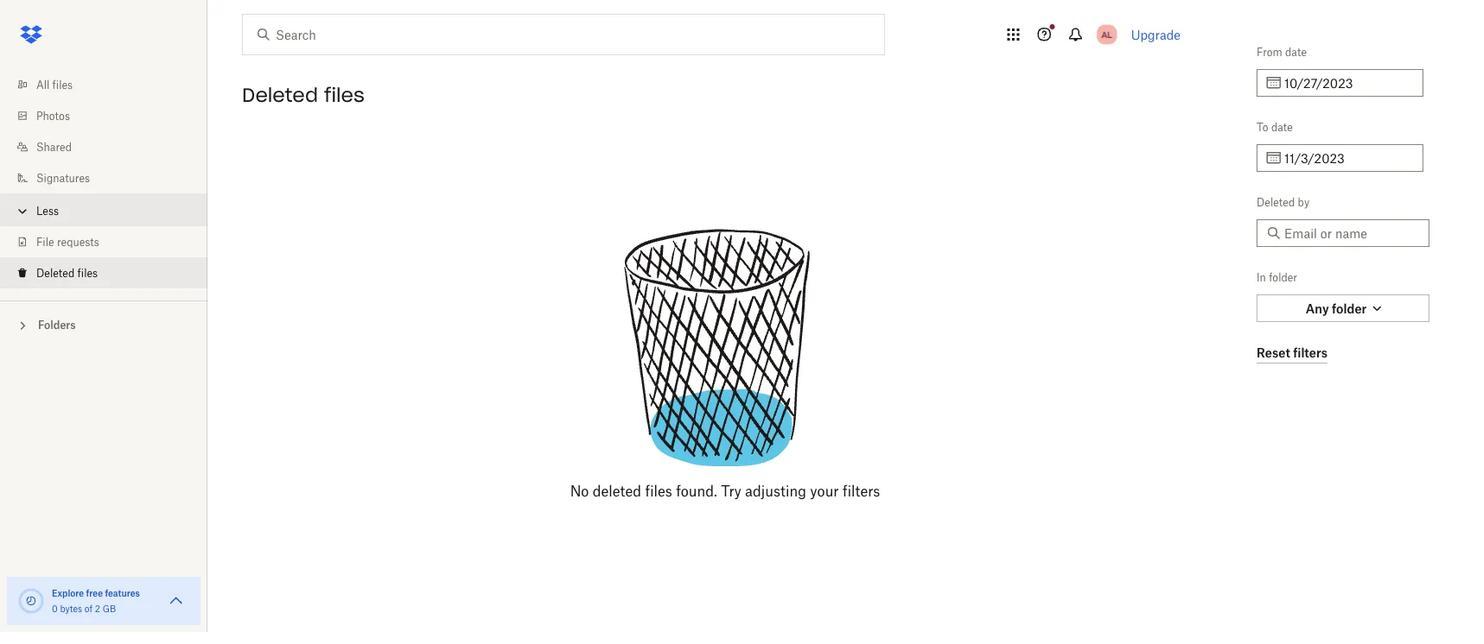 Task type: describe. For each thing, give the bounding box(es) containing it.
folder for in folder
[[1269, 271, 1298, 284]]

try
[[721, 483, 742, 500]]

adjusting
[[745, 483, 807, 500]]

signatures link
[[14, 163, 207, 194]]

filters inside button
[[1293, 346, 1328, 360]]

by
[[1298, 196, 1310, 209]]

gb
[[103, 604, 116, 615]]

0
[[52, 604, 58, 615]]

date for from date
[[1286, 45, 1307, 58]]

Deleted by text field
[[1285, 224, 1419, 243]]

2
[[95, 604, 100, 615]]

in
[[1257, 271, 1266, 284]]

folders button
[[0, 312, 207, 338]]

explore
[[52, 588, 84, 599]]

To date text field
[[1285, 149, 1413, 168]]

date for to date
[[1272, 121, 1293, 134]]

all files link
[[14, 69, 207, 100]]

file
[[36, 236, 54, 249]]

deleted files inside 'link'
[[36, 267, 98, 280]]

to date
[[1257, 121, 1293, 134]]

upgrade
[[1131, 27, 1181, 42]]

no
[[570, 483, 589, 500]]

free
[[86, 588, 103, 599]]

folders
[[38, 319, 76, 332]]

signatures
[[36, 172, 90, 185]]

reset
[[1257, 346, 1291, 360]]

requests
[[57, 236, 99, 249]]

2 horizontal spatial deleted
[[1257, 196, 1295, 209]]

your
[[810, 483, 839, 500]]

from
[[1257, 45, 1283, 58]]

any folder button
[[1257, 295, 1430, 322]]

shared link
[[14, 131, 207, 163]]

deleted by
[[1257, 196, 1310, 209]]

From date text field
[[1285, 73, 1413, 92]]

less
[[36, 204, 59, 217]]

1 horizontal spatial deleted files
[[242, 83, 365, 107]]

bytes
[[60, 604, 82, 615]]

Search in folder "Dropbox" text field
[[276, 25, 849, 44]]

files inside 'link'
[[77, 267, 98, 280]]

no deleted files found. try adjusting your filters
[[570, 483, 880, 500]]

deleted files link
[[14, 258, 207, 289]]

less list item
[[0, 194, 207, 226]]



Task type: locate. For each thing, give the bounding box(es) containing it.
features
[[105, 588, 140, 599]]

1 horizontal spatial filters
[[1293, 346, 1328, 360]]

0 vertical spatial deleted files
[[242, 83, 365, 107]]

file requests link
[[14, 226, 207, 258]]

list
[[0, 59, 207, 301]]

any folder
[[1306, 301, 1367, 316]]

quota usage element
[[17, 588, 45, 616]]

shared
[[36, 140, 72, 153]]

deleted files
[[242, 83, 365, 107], [36, 267, 98, 280]]

0 horizontal spatial deleted files
[[36, 267, 98, 280]]

photos
[[36, 109, 70, 122]]

any
[[1306, 301, 1329, 316]]

0 vertical spatial deleted
[[242, 83, 318, 107]]

al
[[1102, 29, 1112, 40]]

folder for any folder
[[1332, 301, 1367, 316]]

from date
[[1257, 45, 1307, 58]]

photos link
[[14, 100, 207, 131]]

0 vertical spatial folder
[[1269, 271, 1298, 284]]

explore free features 0 bytes of 2 gb
[[52, 588, 140, 615]]

1 vertical spatial folder
[[1332, 301, 1367, 316]]

1 horizontal spatial deleted
[[242, 83, 318, 107]]

filters right 'your'
[[843, 483, 880, 500]]

0 horizontal spatial deleted
[[36, 267, 75, 280]]

0 vertical spatial date
[[1286, 45, 1307, 58]]

folder inside button
[[1332, 301, 1367, 316]]

filters
[[1293, 346, 1328, 360], [843, 483, 880, 500]]

folder right any
[[1332, 301, 1367, 316]]

1 vertical spatial deleted
[[1257, 196, 1295, 209]]

al button
[[1093, 21, 1121, 48]]

reset filters button
[[1257, 343, 1328, 364]]

0 vertical spatial filters
[[1293, 346, 1328, 360]]

date right from
[[1286, 45, 1307, 58]]

1 vertical spatial date
[[1272, 121, 1293, 134]]

0 horizontal spatial filters
[[843, 483, 880, 500]]

found.
[[676, 483, 717, 500]]

folder
[[1269, 271, 1298, 284], [1332, 301, 1367, 316]]

0 horizontal spatial folder
[[1269, 271, 1298, 284]]

1 horizontal spatial folder
[[1332, 301, 1367, 316]]

1 vertical spatial filters
[[843, 483, 880, 500]]

all files
[[36, 78, 73, 91]]

deleted
[[593, 483, 642, 500]]

deleted inside deleted files 'link'
[[36, 267, 75, 280]]

1 vertical spatial deleted files
[[36, 267, 98, 280]]

deleted files list item
[[0, 258, 207, 289]]

filters right reset on the bottom of the page
[[1293, 346, 1328, 360]]

of
[[85, 604, 93, 615]]

date right to on the top right of page
[[1272, 121, 1293, 134]]

list containing all files
[[0, 59, 207, 301]]

upgrade link
[[1131, 27, 1181, 42]]

all
[[36, 78, 50, 91]]

less image
[[14, 203, 31, 220]]

dropbox image
[[14, 17, 48, 52]]

to
[[1257, 121, 1269, 134]]

files
[[52, 78, 73, 91], [324, 83, 365, 107], [77, 267, 98, 280], [645, 483, 672, 500]]

folder right in on the top right
[[1269, 271, 1298, 284]]

date
[[1286, 45, 1307, 58], [1272, 121, 1293, 134]]

in folder
[[1257, 271, 1298, 284]]

file requests
[[36, 236, 99, 249]]

2 vertical spatial deleted
[[36, 267, 75, 280]]

deleted
[[242, 83, 318, 107], [1257, 196, 1295, 209], [36, 267, 75, 280]]

reset filters
[[1257, 346, 1328, 360]]



Task type: vqa. For each thing, say whether or not it's contained in the screenshot.
Less icon at the left top
yes



